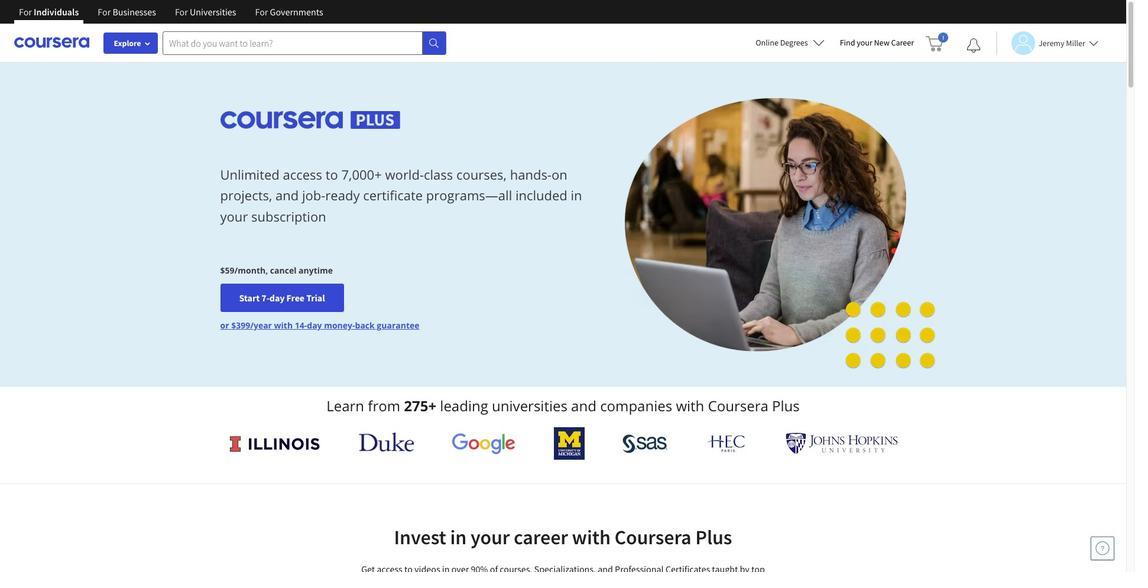 Task type: describe. For each thing, give the bounding box(es) containing it.
7,000+
[[342, 166, 382, 183]]

sas image
[[623, 434, 668, 453]]

275+
[[404, 396, 436, 416]]

included
[[516, 187, 568, 204]]

world-
[[385, 166, 424, 183]]

start
[[239, 292, 260, 304]]

new
[[874, 37, 890, 48]]

duke university image
[[359, 433, 414, 452]]

1 horizontal spatial your
[[471, 525, 510, 550]]

for for individuals
[[19, 6, 32, 18]]

for for businesses
[[98, 6, 111, 18]]

0 horizontal spatial coursera
[[615, 525, 692, 550]]

cancel
[[270, 265, 297, 276]]

on
[[552, 166, 568, 183]]

career
[[514, 525, 568, 550]]

leading
[[440, 396, 488, 416]]

and inside unlimited access to 7,000+ world-class courses, hands-on projects, and job-ready certificate programs—all included in your subscription
[[276, 187, 299, 204]]

companies
[[600, 396, 673, 416]]

day inside button
[[270, 292, 285, 304]]

shopping cart: 1 item image
[[926, 33, 949, 51]]

find your new career link
[[834, 35, 920, 50]]

trial
[[306, 292, 325, 304]]

find
[[840, 37, 855, 48]]

2 horizontal spatial with
[[676, 396, 705, 416]]

governments
[[270, 6, 323, 18]]

0 vertical spatial with
[[274, 320, 293, 331]]

14-
[[295, 320, 307, 331]]

$59 /month, cancel anytime
[[220, 265, 333, 276]]

for businesses
[[98, 6, 156, 18]]

7-
[[262, 292, 270, 304]]

learn
[[327, 396, 364, 416]]

ready
[[325, 187, 360, 204]]

career
[[892, 37, 914, 48]]

free
[[287, 292, 305, 304]]

jeremy
[[1039, 38, 1065, 48]]

hands-
[[510, 166, 552, 183]]

/month,
[[234, 265, 268, 276]]

or $399 /year with 14-day money-back guarantee
[[220, 320, 420, 331]]

hec paris image
[[706, 432, 747, 456]]

universities
[[492, 396, 568, 416]]

/year
[[250, 320, 272, 331]]

invest in your career with coursera plus
[[394, 525, 732, 550]]

in inside unlimited access to 7,000+ world-class courses, hands-on projects, and job-ready certificate programs—all included in your subscription
[[571, 187, 582, 204]]

online
[[756, 37, 779, 48]]



Task type: vqa. For each thing, say whether or not it's contained in the screenshot.
and inside Unlimited access to 7,000+ world-class courses, hands-on projects, and job-ready certificate programs—all included in your subscription
yes



Task type: locate. For each thing, give the bounding box(es) containing it.
projects,
[[220, 187, 272, 204]]

in right included at the left
[[571, 187, 582, 204]]

start 7-day free trial button
[[220, 284, 344, 312]]

1 horizontal spatial and
[[571, 396, 597, 416]]

subscription
[[251, 207, 326, 225]]

plus
[[772, 396, 800, 416], [696, 525, 732, 550]]

0 horizontal spatial day
[[270, 292, 285, 304]]

0 horizontal spatial with
[[274, 320, 293, 331]]

2 horizontal spatial your
[[857, 37, 873, 48]]

invest
[[394, 525, 446, 550]]

for governments
[[255, 6, 323, 18]]

your down projects,
[[220, 207, 248, 225]]

for universities
[[175, 6, 236, 18]]

access
[[283, 166, 322, 183]]

1 horizontal spatial plus
[[772, 396, 800, 416]]

your inside unlimited access to 7,000+ world-class courses, hands-on projects, and job-ready certificate programs—all included in your subscription
[[220, 207, 248, 225]]

university of illinois at urbana-champaign image
[[229, 434, 321, 453]]

for left governments
[[255, 6, 268, 18]]

degrees
[[780, 37, 808, 48]]

money-
[[324, 320, 355, 331]]

for for governments
[[255, 6, 268, 18]]

johns hopkins university image
[[786, 433, 898, 455]]

certificate
[[363, 187, 423, 204]]

and up university of michigan image
[[571, 396, 597, 416]]

None search field
[[163, 31, 447, 55]]

show notifications image
[[967, 38, 981, 53]]

unlimited access to 7,000+ world-class courses, hands-on projects, and job-ready certificate programs—all included in your subscription
[[220, 166, 582, 225]]

1 vertical spatial and
[[571, 396, 597, 416]]

in right invest in the left bottom of the page
[[450, 525, 467, 550]]

your left career
[[471, 525, 510, 550]]

online degrees
[[756, 37, 808, 48]]

1 vertical spatial coursera
[[615, 525, 692, 550]]

programs—all
[[426, 187, 512, 204]]

$399
[[231, 320, 250, 331]]

coursera plus image
[[220, 111, 400, 129]]

0 horizontal spatial your
[[220, 207, 248, 225]]

4 for from the left
[[255, 6, 268, 18]]

explore button
[[103, 33, 158, 54]]

0 horizontal spatial in
[[450, 525, 467, 550]]

find your new career
[[840, 37, 914, 48]]

for left individuals
[[19, 6, 32, 18]]

1 horizontal spatial in
[[571, 187, 582, 204]]

0 vertical spatial day
[[270, 292, 285, 304]]

for for universities
[[175, 6, 188, 18]]

miller
[[1066, 38, 1086, 48]]

$59
[[220, 265, 234, 276]]

3 for from the left
[[175, 6, 188, 18]]

coursera image
[[14, 33, 89, 52]]

0 vertical spatial plus
[[772, 396, 800, 416]]

2 vertical spatial your
[[471, 525, 510, 550]]

to
[[326, 166, 338, 183]]

1 horizontal spatial with
[[572, 525, 611, 550]]

jeremy miller
[[1039, 38, 1086, 48]]

1 vertical spatial with
[[676, 396, 705, 416]]

or
[[220, 320, 229, 331]]

banner navigation
[[9, 0, 333, 33]]

learn from 275+ leading universities and companies with coursera plus
[[327, 396, 800, 416]]

1 for from the left
[[19, 6, 32, 18]]

for individuals
[[19, 6, 79, 18]]

back
[[355, 320, 375, 331]]

0 vertical spatial in
[[571, 187, 582, 204]]

1 vertical spatial your
[[220, 207, 248, 225]]

day left free
[[270, 292, 285, 304]]

with right companies
[[676, 396, 705, 416]]

class
[[424, 166, 453, 183]]

individuals
[[34, 6, 79, 18]]

online degrees button
[[747, 30, 834, 56]]

from
[[368, 396, 400, 416]]

0 horizontal spatial and
[[276, 187, 299, 204]]

for
[[19, 6, 32, 18], [98, 6, 111, 18], [175, 6, 188, 18], [255, 6, 268, 18]]

your right find
[[857, 37, 873, 48]]

0 vertical spatial coursera
[[708, 396, 769, 416]]

explore
[[114, 38, 141, 48]]

in
[[571, 187, 582, 204], [450, 525, 467, 550]]

with left 14-
[[274, 320, 293, 331]]

anytime
[[299, 265, 333, 276]]

2 for from the left
[[98, 6, 111, 18]]

What do you want to learn? text field
[[163, 31, 423, 55]]

courses,
[[457, 166, 507, 183]]

1 vertical spatial plus
[[696, 525, 732, 550]]

with right career
[[572, 525, 611, 550]]

1 vertical spatial in
[[450, 525, 467, 550]]

0 horizontal spatial plus
[[696, 525, 732, 550]]

start 7-day free trial
[[239, 292, 325, 304]]

for left universities at the top
[[175, 6, 188, 18]]

0 vertical spatial your
[[857, 37, 873, 48]]

day
[[270, 292, 285, 304], [307, 320, 322, 331]]

jeremy miller button
[[997, 31, 1099, 55]]

1 horizontal spatial coursera
[[708, 396, 769, 416]]

businesses
[[113, 6, 156, 18]]

and up subscription
[[276, 187, 299, 204]]

job-
[[302, 187, 325, 204]]

coursera
[[708, 396, 769, 416], [615, 525, 692, 550]]

for left businesses
[[98, 6, 111, 18]]

universities
[[190, 6, 236, 18]]

unlimited
[[220, 166, 280, 183]]

1 vertical spatial day
[[307, 320, 322, 331]]

help center image
[[1096, 542, 1110, 556]]

guarantee
[[377, 320, 420, 331]]

1 horizontal spatial day
[[307, 320, 322, 331]]

0 vertical spatial and
[[276, 187, 299, 204]]

your
[[857, 37, 873, 48], [220, 207, 248, 225], [471, 525, 510, 550]]

with
[[274, 320, 293, 331], [676, 396, 705, 416], [572, 525, 611, 550]]

day left money-
[[307, 320, 322, 331]]

2 vertical spatial with
[[572, 525, 611, 550]]

google image
[[452, 433, 516, 455]]

university of michigan image
[[554, 428, 585, 460]]

and
[[276, 187, 299, 204], [571, 396, 597, 416]]



